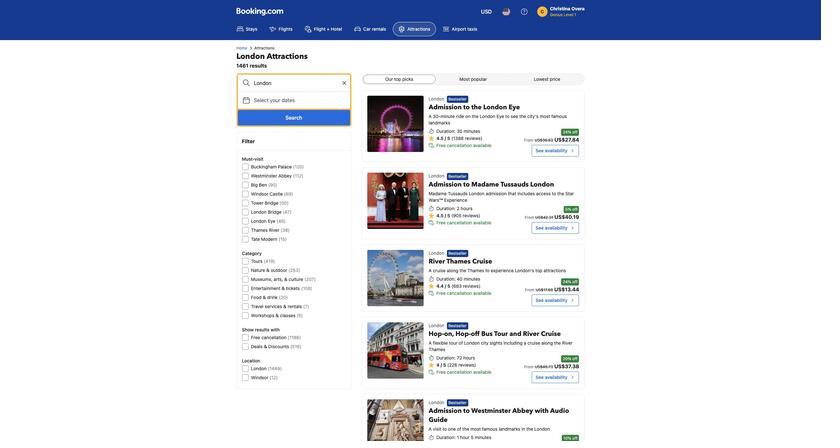 Task type: describe. For each thing, give the bounding box(es) containing it.
& for outdoor
[[266, 268, 270, 273]]

1 vertical spatial attractions
[[254, 46, 275, 51]]

london eye (46)
[[251, 219, 286, 224]]

0 vertical spatial top
[[394, 76, 401, 82]]

the down popular
[[472, 103, 482, 112]]

tate modern (15)
[[251, 237, 287, 242]]

the right "on"
[[472, 114, 479, 119]]

the inside hop-on, hop-off bus tour and river cruise a flexible tour of london city sights including a cruise along the river thames
[[554, 341, 561, 346]]

discounts
[[268, 344, 289, 350]]

reviews) for madame
[[463, 213, 480, 218]]

arts,
[[274, 277, 283, 282]]

availability for admission to madame tussauds london
[[545, 225, 568, 231]]

5 right hour
[[471, 435, 474, 441]]

available for hop-
[[473, 370, 491, 375]]

modern
[[261, 237, 277, 242]]

windsor for windsor
[[251, 375, 268, 381]]

see for hop-on, hop-off bus tour and river cruise
[[536, 375, 544, 380]]

a inside the admission to the london eye a 30-minute ride on the london eye to see the city's most famous landmarks
[[429, 114, 432, 119]]

tower
[[251, 200, 264, 206]]

home
[[236, 46, 247, 51]]

reviews) for the
[[465, 136, 483, 141]]

river up a
[[523, 330, 539, 339]]

to up hour
[[463, 407, 470, 416]]

0 vertical spatial with
[[271, 327, 280, 333]]

bridge for london bridge
[[268, 209, 282, 215]]

windsor (12)
[[251, 375, 278, 381]]

1 inside christina overa genius level 1
[[575, 12, 576, 17]]

cruise inside hop-on, hop-off bus tour and river cruise a flexible tour of london city sights including a cruise along the river thames
[[541, 330, 561, 339]]

/ for river thames cruise
[[445, 284, 446, 289]]

filter
[[242, 139, 255, 144]]

bus
[[481, 330, 493, 339]]

search
[[286, 115, 302, 121]]

services
[[265, 304, 282, 309]]

hours for madame
[[461, 206, 473, 211]]

landmarks inside the admission to the london eye a 30-minute ride on the london eye to see the city's most famous landmarks
[[429, 120, 450, 126]]

& for tickets
[[282, 286, 285, 291]]

buckingham palace (120)
[[251, 164, 304, 170]]

most popular
[[460, 76, 487, 82]]

4.5 for admission to madame tussauds london
[[437, 213, 444, 218]]

24% off from us$17.68 us$13.44
[[525, 280, 579, 293]]

see for river thames cruise
[[536, 298, 544, 303]]

see availability for admission to the london eye
[[536, 148, 568, 154]]

must-visit
[[242, 156, 263, 162]]

car
[[363, 26, 371, 32]]

available for cruise
[[473, 291, 491, 296]]

2 hop- from the left
[[456, 330, 471, 339]]

minutes for the
[[464, 129, 480, 134]]

the right see
[[519, 114, 526, 119]]

availability for river thames cruise
[[545, 298, 568, 303]]

duration: 40 minutes
[[437, 276, 480, 282]]

hotel
[[331, 26, 342, 32]]

airport taxis
[[452, 26, 477, 32]]

(7)
[[303, 304, 309, 309]]

24% for river thames cruise
[[563, 280, 571, 284]]

car rentals
[[363, 26, 386, 32]]

free for admission to the london eye
[[437, 143, 446, 148]]

food & drink (20)
[[251, 295, 288, 300]]

to up experience
[[463, 180, 470, 189]]

visit inside admission to westminster abbey with audio guide a visit to one of the most famous landmarks in the london
[[433, 427, 441, 432]]

1 vertical spatial eye
[[497, 114, 504, 119]]

40
[[457, 276, 463, 282]]

reviews) for cruise
[[463, 284, 481, 289]]

cruise inside river thames cruise a cruise along the thames to experience london's top attractions
[[433, 268, 446, 274]]

the inside river thames cruise a cruise along the thames to experience london's top attractions
[[460, 268, 466, 274]]

minutes for cruise
[[464, 276, 480, 282]]

lowest
[[534, 76, 549, 82]]

search button
[[238, 110, 350, 126]]

off inside hop-on, hop-off bus tour and river cruise a flexible tour of london city sights including a cruise along the river thames
[[471, 330, 480, 339]]

sights
[[490, 341, 503, 346]]

5 for admission to madame tussauds london
[[447, 213, 450, 218]]

palace
[[278, 164, 292, 170]]

(207)
[[305, 277, 316, 282]]

free up the deals on the left bottom
[[251, 335, 260, 341]]

the right in at the right bottom
[[527, 427, 533, 432]]

the up hour
[[463, 427, 469, 432]]

ben
[[259, 182, 267, 188]]

windsor for windsor castle
[[251, 191, 268, 197]]

thames river (38)
[[251, 228, 290, 233]]

booking.com image
[[236, 8, 283, 16]]

including
[[504, 341, 523, 346]]

tower bridge (50)
[[251, 200, 289, 206]]

free cancellation available for hop-
[[437, 370, 491, 375]]

to right access
[[552, 191, 556, 196]]

0 vertical spatial westminster
[[251, 173, 277, 179]]

select
[[254, 97, 269, 103]]

most inside the admission to the london eye a 30-minute ride on the london eye to see the city's most famous landmarks
[[540, 114, 550, 119]]

30-
[[433, 114, 441, 119]]

duration: 1 hour 5 minutes
[[437, 435, 492, 441]]

drink
[[267, 295, 278, 300]]

entertainment
[[251, 286, 280, 291]]

show
[[242, 327, 254, 333]]

available for the
[[473, 143, 491, 148]]

cruise inside river thames cruise a cruise along the thames to experience london's top attractions
[[472, 257, 492, 266]]

2 vertical spatial minutes
[[475, 435, 492, 441]]

your
[[270, 97, 280, 103]]

availability for hop-on, hop-off bus tour and river cruise
[[545, 375, 568, 380]]

1 hop- from the left
[[429, 330, 444, 339]]

0 horizontal spatial abbey
[[278, 173, 292, 179]]

2
[[457, 206, 460, 211]]

off for river thames cruise
[[573, 280, 578, 284]]

star
[[565, 191, 574, 196]]

20%
[[563, 357, 571, 362]]

to left the one
[[443, 427, 447, 432]]

admission
[[486, 191, 507, 196]]

(46)
[[277, 219, 286, 224]]

off right 10%
[[573, 436, 578, 441]]

2 vertical spatial eye
[[268, 219, 275, 224]]

most
[[460, 76, 470, 82]]

bestseller for the
[[449, 97, 467, 102]]

from for admission to the london eye
[[524, 138, 534, 143]]

a
[[524, 341, 526, 346]]

us$27.84
[[555, 137, 579, 143]]

duration: 30 minutes
[[437, 129, 480, 134]]

5 for hop-on, hop-off bus tour and river cruise
[[443, 363, 446, 368]]

free for hop-on, hop-off bus tour and river cruise
[[437, 370, 446, 375]]

entertainment & tickets (108)
[[251, 286, 312, 291]]

to up "on"
[[463, 103, 470, 112]]

(47)
[[283, 209, 292, 215]]

city
[[481, 341, 489, 346]]

5%
[[565, 207, 571, 212]]

24% off from us$36.63 us$27.84
[[524, 130, 579, 143]]

results inside london attractions 1461 results
[[250, 63, 267, 69]]

us$42.31
[[535, 215, 553, 220]]

admission to westminster abbey with audio guide image
[[367, 400, 424, 442]]

from for admission to madame tussauds london
[[525, 215, 534, 220]]

0 horizontal spatial rentals
[[288, 304, 302, 309]]

stays
[[246, 26, 257, 32]]

72
[[457, 355, 462, 361]]

your account menu christina overa genius level 1 element
[[537, 3, 587, 18]]

flights
[[279, 26, 293, 32]]

& right the arts,
[[284, 277, 288, 282]]

(1388
[[452, 136, 464, 141]]

experience
[[491, 268, 514, 274]]

us$46.73
[[535, 365, 553, 370]]

a inside river thames cruise a cruise along the thames to experience london's top attractions
[[429, 268, 432, 274]]

(15)
[[279, 237, 287, 242]]

(69)
[[284, 191, 293, 197]]

usd button
[[477, 4, 496, 19]]

admission to madame tussauds london image
[[367, 173, 424, 229]]

free cancellation available for the
[[437, 143, 491, 148]]

5% off from us$42.31 us$40.19
[[525, 207, 579, 220]]

(112)
[[293, 173, 303, 179]]

(50)
[[280, 200, 289, 206]]

london attractions 1461 results
[[236, 51, 308, 69]]

famous inside the admission to the london eye a 30-minute ride on the london eye to see the city's most famous landmarks
[[552, 114, 567, 119]]

admission for tussauds
[[429, 180, 462, 189]]

hour
[[460, 435, 470, 441]]

free cancellation available for cruise
[[437, 291, 491, 296]]

big
[[251, 182, 258, 188]]

attractions
[[544, 268, 566, 274]]

flexible
[[433, 341, 448, 346]]

4
[[437, 363, 440, 368]]

see availability for admission to madame tussauds london
[[536, 225, 568, 231]]

admission for 30-
[[429, 103, 462, 112]]

london bridge (47)
[[251, 209, 292, 215]]

river inside river thames cruise a cruise along the thames to experience london's top attractions
[[429, 257, 445, 266]]

admission to the london eye image
[[367, 96, 424, 152]]

with inside admission to westminster abbey with audio guide a visit to one of the most famous landmarks in the london
[[535, 407, 549, 416]]

includes
[[518, 191, 535, 196]]

guide
[[429, 416, 448, 425]]

cancellation for river thames cruise
[[447, 291, 472, 296]]

4.4 / 5 (683 reviews)
[[437, 284, 481, 289]]

outdoor
[[271, 268, 287, 273]]

1 vertical spatial 1
[[457, 435, 459, 441]]

ride
[[456, 114, 464, 119]]

london inside admission to westminster abbey with audio guide a visit to one of the most famous landmarks in the london
[[535, 427, 550, 432]]

admission for guide
[[429, 407, 462, 416]]



Task type: vqa. For each thing, say whether or not it's contained in the screenshot.


Task type: locate. For each thing, give the bounding box(es) containing it.
from left us$42.31
[[525, 215, 534, 220]]

/ left '(1388'
[[445, 136, 446, 141]]

to left 'experience'
[[486, 268, 490, 274]]

from left us$36.63 at the top of the page
[[524, 138, 534, 143]]

tussauds up that on the top right
[[501, 180, 529, 189]]

1 horizontal spatial most
[[540, 114, 550, 119]]

1 vertical spatial visit
[[433, 427, 441, 432]]

abbey up in at the right bottom
[[512, 407, 533, 416]]

from inside "5% off from us$42.31 us$40.19"
[[525, 215, 534, 220]]

4 free cancellation available from the top
[[437, 370, 491, 375]]

of right the one
[[457, 427, 461, 432]]

with left audio
[[535, 407, 549, 416]]

minutes right 40
[[464, 276, 480, 282]]

1 vertical spatial along
[[542, 341, 553, 346]]

0 horizontal spatial hop-
[[429, 330, 444, 339]]

bridge up london bridge (47)
[[265, 200, 278, 206]]

famous
[[552, 114, 567, 119], [482, 427, 498, 432]]

3 duration: from the top
[[437, 276, 456, 282]]

0 vertical spatial cruise
[[433, 268, 446, 274]]

lowest price
[[534, 76, 560, 82]]

bridge for tower bridge
[[265, 200, 278, 206]]

1461
[[236, 63, 248, 69]]

eye left see
[[497, 114, 504, 119]]

home link
[[236, 45, 247, 51]]

10%
[[564, 436, 571, 441]]

off inside "5% off from us$42.31 us$40.19"
[[573, 207, 578, 212]]

4 a from the top
[[429, 427, 432, 432]]

the inside admission to madame tussauds london madame tussauds london admission that includes access to the star wars™ experience
[[558, 191, 564, 196]]

the up 40
[[460, 268, 466, 274]]

off up us$13.44
[[573, 280, 578, 284]]

admission inside admission to westminster abbey with audio guide a visit to one of the most famous landmarks in the london
[[429, 407, 462, 416]]

0 horizontal spatial famous
[[482, 427, 498, 432]]

0 vertical spatial 4.5
[[437, 136, 444, 141]]

0 horizontal spatial madame
[[429, 191, 447, 196]]

see down us$36.63 at the top of the page
[[536, 148, 544, 154]]

1 horizontal spatial visit
[[433, 427, 441, 432]]

landmarks inside admission to westminster abbey with audio guide a visit to one of the most famous landmarks in the london
[[499, 427, 520, 432]]

0 vertical spatial bridge
[[265, 200, 278, 206]]

hop-on, hop-off bus tour and river cruise a flexible tour of london city sights including a cruise along the river thames
[[429, 330, 573, 353]]

to left see
[[505, 114, 510, 119]]

the up 20% off from us$46.73 us$37.38
[[554, 341, 561, 346]]

attractions link
[[393, 22, 436, 36]]

along inside hop-on, hop-off bus tour and river cruise a flexible tour of london city sights including a cruise along the river thames
[[542, 341, 553, 346]]

2 free cancellation available from the top
[[437, 220, 491, 226]]

duration: for hop-on, hop-off bus tour and river cruise
[[437, 355, 456, 361]]

(38)
[[281, 228, 290, 233]]

off up us$27.84
[[573, 130, 578, 135]]

see
[[511, 114, 518, 119]]

see availability down us$46.73
[[536, 375, 568, 380]]

5 left (905
[[447, 213, 450, 218]]

0 vertical spatial 1
[[575, 12, 576, 17]]

eye down london bridge (47)
[[268, 219, 275, 224]]

minute
[[441, 114, 455, 119]]

popular
[[471, 76, 487, 82]]

famous up the duration: 1 hour 5 minutes
[[482, 427, 498, 432]]

1 vertical spatial abbey
[[512, 407, 533, 416]]

duration: for admission to the london eye
[[437, 129, 456, 134]]

cruise inside hop-on, hop-off bus tour and river cruise a flexible tour of london city sights including a cruise along the river thames
[[528, 341, 540, 346]]

the
[[472, 103, 482, 112], [472, 114, 479, 119], [519, 114, 526, 119], [558, 191, 564, 196], [460, 268, 466, 274], [554, 341, 561, 346], [463, 427, 469, 432], [527, 427, 533, 432]]

free
[[437, 143, 446, 148], [437, 220, 446, 226], [437, 291, 446, 296], [251, 335, 260, 341], [437, 370, 446, 375]]

0 vertical spatial of
[[459, 341, 463, 346]]

top inside river thames cruise a cruise along the thames to experience london's top attractions
[[536, 268, 542, 274]]

taxis
[[468, 26, 477, 32]]

free cancellation available for madame
[[437, 220, 491, 226]]

dates
[[282, 97, 295, 103]]

free down 4
[[437, 370, 446, 375]]

4.5 / 5 (905 reviews)
[[437, 213, 480, 218]]

1 free cancellation available from the top
[[437, 143, 491, 148]]

see for admission to madame tussauds london
[[536, 225, 544, 231]]

4 see from the top
[[536, 375, 544, 380]]

& down travel services & rentals (7)
[[276, 313, 279, 319]]

1 4.5 from the top
[[437, 136, 444, 141]]

1 vertical spatial landmarks
[[499, 427, 520, 432]]

0 vertical spatial abbey
[[278, 173, 292, 179]]

& right the deals on the left bottom
[[264, 344, 267, 350]]

admission inside admission to madame tussauds london madame tussauds london admission that includes access to the star wars™ experience
[[429, 180, 462, 189]]

hours for hop-
[[463, 355, 475, 361]]

bestseller for hop-
[[449, 324, 467, 329]]

bestseller for madame
[[449, 174, 467, 179]]

from inside 24% off from us$17.68 us$13.44
[[525, 288, 535, 293]]

2 windsor from the top
[[251, 375, 268, 381]]

bestseller up the one
[[449, 401, 467, 406]]

availability down '24% off from us$36.63 us$27.84'
[[545, 148, 568, 154]]

famous up '24% off from us$36.63 us$27.84'
[[552, 114, 567, 119]]

free cancellation available down 4 / 5 (226 reviews)
[[437, 370, 491, 375]]

landmarks left in at the right bottom
[[499, 427, 520, 432]]

along
[[447, 268, 458, 274], [542, 341, 553, 346]]

0 horizontal spatial most
[[471, 427, 481, 432]]

river up modern at the left bottom
[[269, 228, 279, 233]]

river up 20%
[[562, 341, 573, 346]]

0 vertical spatial hours
[[461, 206, 473, 211]]

0 horizontal spatial eye
[[268, 219, 275, 224]]

audio
[[550, 407, 569, 416]]

off for hop-on, hop-off bus tour and river cruise
[[573, 357, 578, 362]]

river thames cruise image
[[367, 250, 424, 306]]

3 see availability from the top
[[536, 298, 568, 303]]

5
[[447, 136, 450, 141], [447, 213, 450, 218], [448, 284, 450, 289], [443, 363, 446, 368], [471, 435, 474, 441]]

5 right 4
[[443, 363, 446, 368]]

travel services & rentals (7)
[[251, 304, 309, 309]]

0 horizontal spatial top
[[394, 76, 401, 82]]

free cancellation available down 4.5 / 5 (905 reviews)
[[437, 220, 491, 226]]

5 bestseller from the top
[[449, 401, 467, 406]]

0 vertical spatial most
[[540, 114, 550, 119]]

3 a from the top
[[429, 341, 432, 346]]

2 vertical spatial admission
[[429, 407, 462, 416]]

1 horizontal spatial top
[[536, 268, 542, 274]]

4.5 for admission to the london eye
[[437, 136, 444, 141]]

eye up see
[[509, 103, 520, 112]]

availability down 20% off from us$46.73 us$37.38
[[545, 375, 568, 380]]

1 horizontal spatial landmarks
[[499, 427, 520, 432]]

1 vertical spatial of
[[457, 427, 461, 432]]

3 admission from the top
[[429, 407, 462, 416]]

off for admission to madame tussauds london
[[573, 207, 578, 212]]

airport
[[452, 26, 466, 32]]

1 a from the top
[[429, 114, 432, 119]]

duration: left 2
[[437, 206, 456, 211]]

from inside 20% off from us$46.73 us$37.38
[[524, 365, 534, 370]]

attractions inside london attractions 1461 results
[[267, 51, 308, 62]]

1 vertical spatial rentals
[[288, 304, 302, 309]]

classes
[[280, 313, 296, 319]]

available for madame
[[473, 220, 491, 226]]

(1449)
[[268, 366, 282, 372]]

see availability for hop-on, hop-off bus tour and river cruise
[[536, 375, 568, 380]]

duration: up '(1388'
[[437, 129, 456, 134]]

of inside admission to westminster abbey with audio guide a visit to one of the most famous landmarks in the london
[[457, 427, 461, 432]]

1 vertical spatial bridge
[[268, 209, 282, 215]]

results down workshops
[[255, 327, 269, 333]]

0 horizontal spatial tussauds
[[448, 191, 468, 196]]

results
[[250, 63, 267, 69], [255, 327, 269, 333]]

0 vertical spatial 24%
[[563, 130, 571, 135]]

duration: 72 hours
[[437, 355, 475, 361]]

available down 4.4 / 5 (683 reviews)
[[473, 291, 491, 296]]

with up free cancellation (1186)
[[271, 327, 280, 333]]

admission to westminster abbey with audio guide a visit to one of the most famous landmarks in the london
[[429, 407, 569, 432]]

free cancellation available down 4.4 / 5 (683 reviews)
[[437, 291, 491, 296]]

our
[[385, 76, 393, 82]]

2 bestseller from the top
[[449, 174, 467, 179]]

availability down 24% off from us$17.68 us$13.44
[[545, 298, 568, 303]]

cancellation for hop-on, hop-off bus tour and river cruise
[[447, 370, 472, 375]]

1 horizontal spatial cruise
[[528, 341, 540, 346]]

0 vertical spatial admission
[[429, 103, 462, 112]]

rentals up (5)
[[288, 304, 302, 309]]

& down (20)
[[283, 304, 287, 309]]

0 horizontal spatial along
[[447, 268, 458, 274]]

0 vertical spatial famous
[[552, 114, 567, 119]]

abbey inside admission to westminster abbey with audio guide a visit to one of the most famous landmarks in the london
[[512, 407, 533, 416]]

4 duration: from the top
[[437, 355, 456, 361]]

0 vertical spatial tussauds
[[501, 180, 529, 189]]

1 vertical spatial windsor
[[251, 375, 268, 381]]

tickets
[[286, 286, 300, 291]]

admission
[[429, 103, 462, 112], [429, 180, 462, 189], [429, 407, 462, 416]]

1 vertical spatial top
[[536, 268, 542, 274]]

abbey
[[278, 173, 292, 179], [512, 407, 533, 416]]

our top picks
[[385, 76, 413, 82]]

bridge down the tower bridge (50)
[[268, 209, 282, 215]]

flight + hotel link
[[299, 22, 348, 36]]

from for river thames cruise
[[525, 288, 535, 293]]

along inside river thames cruise a cruise along the thames to experience london's top attractions
[[447, 268, 458, 274]]

1 24% from the top
[[563, 130, 571, 135]]

/ for admission to madame tussauds london
[[445, 213, 446, 218]]

(12)
[[270, 375, 278, 381]]

1 horizontal spatial with
[[535, 407, 549, 416]]

/ left (905
[[445, 213, 446, 218]]

cruise up 20% off from us$46.73 us$37.38
[[541, 330, 561, 339]]

food
[[251, 295, 262, 300]]

2 see availability from the top
[[536, 225, 568, 231]]

admission up guide
[[429, 407, 462, 416]]

4 availability from the top
[[545, 375, 568, 380]]

4 see availability from the top
[[536, 375, 568, 380]]

of
[[459, 341, 463, 346], [457, 427, 461, 432]]

reviews) for hop-
[[459, 363, 476, 368]]

free cancellation (1186)
[[251, 335, 301, 341]]

24% inside 24% off from us$17.68 us$13.44
[[563, 280, 571, 284]]

off right 20%
[[573, 357, 578, 362]]

duration: up 4.4
[[437, 276, 456, 282]]

landmarks
[[429, 120, 450, 126], [499, 427, 520, 432]]

reviews) down 72
[[459, 363, 476, 368]]

christina
[[550, 6, 570, 11]]

big ben (90)
[[251, 182, 277, 188]]

off inside '24% off from us$36.63 us$27.84'
[[573, 130, 578, 135]]

visit
[[255, 156, 263, 162], [433, 427, 441, 432]]

reviews) right (683
[[463, 284, 481, 289]]

minutes right 30
[[464, 129, 480, 134]]

4 bestseller from the top
[[449, 324, 467, 329]]

3 bestseller from the top
[[449, 251, 467, 256]]

london (1449)
[[251, 366, 282, 372]]

see for admission to the london eye
[[536, 148, 544, 154]]

cancellation for admission to madame tussauds london
[[447, 220, 472, 226]]

& for drink
[[263, 295, 266, 300]]

availability down "5% off from us$42.31 us$40.19"
[[545, 225, 568, 231]]

abbey down palace on the top left of page
[[278, 173, 292, 179]]

free cancellation available down 4.5 / 5 (1388 reviews)
[[437, 143, 491, 148]]

the left star
[[558, 191, 564, 196]]

windsor castle (69)
[[251, 191, 293, 197]]

1 see availability from the top
[[536, 148, 568, 154]]

see availability for river thames cruise
[[536, 298, 568, 303]]

2 available from the top
[[473, 220, 491, 226]]

admission to madame tussauds london madame tussauds london admission that includes access to the star wars™ experience
[[429, 180, 574, 203]]

1 horizontal spatial madame
[[472, 180, 499, 189]]

(5)
[[297, 313, 303, 319]]

0 vertical spatial landmarks
[[429, 120, 450, 126]]

0 vertical spatial results
[[250, 63, 267, 69]]

see availability down us$42.31
[[536, 225, 568, 231]]

5 duration: from the top
[[437, 435, 456, 441]]

in
[[522, 427, 525, 432]]

1 admission from the top
[[429, 103, 462, 112]]

of right tour
[[459, 341, 463, 346]]

madame up admission
[[472, 180, 499, 189]]

with
[[271, 327, 280, 333], [535, 407, 549, 416]]

0 horizontal spatial cruise
[[472, 257, 492, 266]]

2 duration: from the top
[[437, 206, 456, 211]]

1 vertical spatial results
[[255, 327, 269, 333]]

(226
[[447, 363, 457, 368]]

& down (419)
[[266, 268, 270, 273]]

1 horizontal spatial hop-
[[456, 330, 471, 339]]

2 horizontal spatial eye
[[509, 103, 520, 112]]

& for discounts
[[264, 344, 267, 350]]

duration: for river thames cruise
[[437, 276, 456, 282]]

1 bestseller from the top
[[449, 97, 467, 102]]

4 available from the top
[[473, 370, 491, 375]]

1 vertical spatial 24%
[[563, 280, 571, 284]]

duration: 2 hours
[[437, 206, 473, 211]]

car rentals link
[[349, 22, 392, 36]]

off inside 24% off from us$17.68 us$13.44
[[573, 280, 578, 284]]

windsor
[[251, 191, 268, 197], [251, 375, 268, 381]]

0 vertical spatial visit
[[255, 156, 263, 162]]

(419)
[[264, 259, 275, 264]]

off inside 20% off from us$46.73 us$37.38
[[573, 357, 578, 362]]

0 horizontal spatial visit
[[255, 156, 263, 162]]

& for classes
[[276, 313, 279, 319]]

from for hop-on, hop-off bus tour and river cruise
[[524, 365, 534, 370]]

1 vertical spatial hours
[[463, 355, 475, 361]]

most up the duration: 1 hour 5 minutes
[[471, 427, 481, 432]]

see availability down us$17.68
[[536, 298, 568, 303]]

1 horizontal spatial 1
[[575, 12, 576, 17]]

picks
[[402, 76, 413, 82]]

1 vertical spatial with
[[535, 407, 549, 416]]

0 vertical spatial cruise
[[472, 257, 492, 266]]

on,
[[444, 330, 454, 339]]

2 vertical spatial attractions
[[267, 51, 308, 62]]

cancellation down 4 / 5 (226 reviews)
[[447, 370, 472, 375]]

1 down overa
[[575, 12, 576, 17]]

1 vertical spatial tussauds
[[448, 191, 468, 196]]

cruise
[[472, 257, 492, 266], [541, 330, 561, 339]]

1 windsor from the top
[[251, 191, 268, 197]]

minutes
[[464, 129, 480, 134], [464, 276, 480, 282], [475, 435, 492, 441]]

1 vertical spatial minutes
[[464, 276, 480, 282]]

bestseller for cruise
[[449, 251, 467, 256]]

available down 4 / 5 (226 reviews)
[[473, 370, 491, 375]]

1 horizontal spatial westminster
[[471, 407, 511, 416]]

0 vertical spatial madame
[[472, 180, 499, 189]]

from inside '24% off from us$36.63 us$27.84'
[[524, 138, 534, 143]]

1 vertical spatial famous
[[482, 427, 498, 432]]

2 a from the top
[[429, 268, 432, 274]]

a inside admission to westminster abbey with audio guide a visit to one of the most famous landmarks in the london
[[429, 427, 432, 432]]

cancellation for admission to the london eye
[[447, 143, 472, 148]]

duration: for admission to madame tussauds london
[[437, 206, 456, 211]]

cancellation down 4.4 / 5 (683 reviews)
[[447, 291, 472, 296]]

visit up buckingham
[[255, 156, 263, 162]]

3 availability from the top
[[545, 298, 568, 303]]

1 vertical spatial westminster
[[471, 407, 511, 416]]

a inside hop-on, hop-off bus tour and river cruise a flexible tour of london city sights including a cruise along the river thames
[[429, 341, 432, 346]]

genius
[[550, 12, 563, 17]]

0 vertical spatial attractions
[[408, 26, 430, 32]]

5 for river thames cruise
[[448, 284, 450, 289]]

2 4.5 from the top
[[437, 213, 444, 218]]

bestseller up experience
[[449, 174, 467, 179]]

/
[[445, 136, 446, 141], [445, 213, 446, 218], [445, 284, 446, 289], [441, 363, 442, 368]]

culture
[[289, 277, 303, 282]]

0 horizontal spatial 1
[[457, 435, 459, 441]]

thames inside hop-on, hop-off bus tour and river cruise a flexible tour of london city sights including a cruise along the river thames
[[429, 347, 445, 353]]

1 horizontal spatial abbey
[[512, 407, 533, 416]]

us$13.44
[[554, 287, 579, 293]]

2 24% from the top
[[563, 280, 571, 284]]

category
[[242, 251, 262, 256]]

&
[[266, 268, 270, 273], [284, 277, 288, 282], [282, 286, 285, 291], [263, 295, 266, 300], [283, 304, 287, 309], [276, 313, 279, 319], [264, 344, 267, 350]]

famous inside admission to westminster abbey with audio guide a visit to one of the most famous landmarks in the london
[[482, 427, 498, 432]]

river up 4.4
[[429, 257, 445, 266]]

1 see from the top
[[536, 148, 544, 154]]

Where are you going? search field
[[238, 75, 350, 92]]

3 see from the top
[[536, 298, 544, 303]]

24% for admission to the london eye
[[563, 130, 571, 135]]

1 horizontal spatial tussauds
[[501, 180, 529, 189]]

hours right 72
[[463, 355, 475, 361]]

1 horizontal spatial cruise
[[541, 330, 561, 339]]

cancellation down 4.5 / 5 (905 reviews)
[[447, 220, 472, 226]]

0 horizontal spatial cruise
[[433, 268, 446, 274]]

free for admission to madame tussauds london
[[437, 220, 446, 226]]

/ for admission to the london eye
[[445, 136, 446, 141]]

tours (419)
[[251, 259, 275, 264]]

westminster inside admission to westminster abbey with audio guide a visit to one of the most famous landmarks in the london
[[471, 407, 511, 416]]

admission up wars™
[[429, 180, 462, 189]]

0 vertical spatial eye
[[509, 103, 520, 112]]

rentals inside car rentals link
[[372, 26, 386, 32]]

1 left hour
[[457, 435, 459, 441]]

2 see from the top
[[536, 225, 544, 231]]

3 free cancellation available from the top
[[437, 291, 491, 296]]

5 left '(1388'
[[447, 136, 450, 141]]

stays link
[[231, 22, 263, 36]]

location
[[242, 358, 260, 364]]

0 vertical spatial windsor
[[251, 191, 268, 197]]

0 vertical spatial along
[[447, 268, 458, 274]]

cruise up 4.4
[[433, 268, 446, 274]]

1 horizontal spatial eye
[[497, 114, 504, 119]]

availability for admission to the london eye
[[545, 148, 568, 154]]

reviews)
[[465, 136, 483, 141], [463, 213, 480, 218], [463, 284, 481, 289], [459, 363, 476, 368]]

of inside hop-on, hop-off bus tour and river cruise a flexible tour of london city sights including a cruise along the river thames
[[459, 341, 463, 346]]

30
[[457, 129, 463, 134]]

1 vertical spatial admission
[[429, 180, 462, 189]]

24% up us$13.44
[[563, 280, 571, 284]]

3 available from the top
[[473, 291, 491, 296]]

city's
[[527, 114, 539, 119]]

1 horizontal spatial famous
[[552, 114, 567, 119]]

see down us$46.73
[[536, 375, 544, 380]]

0 vertical spatial minutes
[[464, 129, 480, 134]]

4.5 down wars™
[[437, 213, 444, 218]]

1 horizontal spatial rentals
[[372, 26, 386, 32]]

reviews) right '(1388'
[[465, 136, 483, 141]]

see availability down us$36.63 at the top of the page
[[536, 148, 568, 154]]

1 vertical spatial cruise
[[541, 330, 561, 339]]

1 horizontal spatial along
[[542, 341, 553, 346]]

travel
[[251, 304, 264, 309]]

24% inside '24% off from us$36.63 us$27.84'
[[563, 130, 571, 135]]

visit down guide
[[433, 427, 441, 432]]

2 availability from the top
[[545, 225, 568, 231]]

1 vertical spatial cruise
[[528, 341, 540, 346]]

(108)
[[301, 286, 312, 291]]

cruise
[[433, 268, 446, 274], [528, 341, 540, 346]]

top
[[394, 76, 401, 82], [536, 268, 542, 274]]

hop- up tour
[[456, 330, 471, 339]]

10% off
[[564, 436, 578, 441]]

available down 4.5 / 5 (1388 reviews)
[[473, 143, 491, 148]]

1 duration: from the top
[[437, 129, 456, 134]]

1 vertical spatial madame
[[429, 191, 447, 196]]

top right the our
[[394, 76, 401, 82]]

free down 4.5 / 5 (905 reviews)
[[437, 220, 446, 226]]

1 available from the top
[[473, 143, 491, 148]]

2 admission from the top
[[429, 180, 462, 189]]

off for admission to the london eye
[[573, 130, 578, 135]]

see availability
[[536, 148, 568, 154], [536, 225, 568, 231], [536, 298, 568, 303], [536, 375, 568, 380]]

windsor down london (1449)
[[251, 375, 268, 381]]

most inside admission to westminster abbey with audio guide a visit to one of the most famous landmarks in the london
[[471, 427, 481, 432]]

5 for admission to the london eye
[[447, 136, 450, 141]]

reviews) right (905
[[463, 213, 480, 218]]

from left us$17.68
[[525, 288, 535, 293]]

admission inside the admission to the london eye a 30-minute ride on the london eye to see the city's most famous landmarks
[[429, 103, 462, 112]]

price
[[550, 76, 560, 82]]

1 vertical spatial most
[[471, 427, 481, 432]]

4.4
[[437, 284, 444, 289]]

0 horizontal spatial westminster
[[251, 173, 277, 179]]

0 horizontal spatial with
[[271, 327, 280, 333]]

workshops & classes (5)
[[251, 313, 303, 319]]

bestseller for westminster
[[449, 401, 467, 406]]

us$36.63
[[535, 138, 553, 143]]

london inside hop-on, hop-off bus tour and river cruise a flexible tour of london city sights including a cruise along the river thames
[[464, 341, 480, 346]]

(905
[[452, 213, 462, 218]]

free for river thames cruise
[[437, 291, 446, 296]]

/ for hop-on, hop-off bus tour and river cruise
[[441, 363, 442, 368]]

nature & outdoor (253)
[[251, 268, 300, 273]]

0 horizontal spatial landmarks
[[429, 120, 450, 126]]

cancellation up deals & discounts (516)
[[262, 335, 287, 341]]

1 vertical spatial 4.5
[[437, 213, 444, 218]]

0 vertical spatial rentals
[[372, 26, 386, 32]]

+
[[327, 26, 330, 32]]

see down us$42.31
[[536, 225, 544, 231]]

deals
[[251, 344, 263, 350]]

airport taxis link
[[437, 22, 483, 36]]

to inside river thames cruise a cruise along the thames to experience london's top attractions
[[486, 268, 490, 274]]

deals & discounts (516)
[[251, 344, 301, 350]]

hop-on, hop-off bus tour and river cruise image
[[367, 323, 424, 379]]

from
[[524, 138, 534, 143], [525, 215, 534, 220], [525, 288, 535, 293], [524, 365, 534, 370]]

1 availability from the top
[[545, 148, 568, 154]]

london inside london attractions 1461 results
[[236, 51, 265, 62]]



